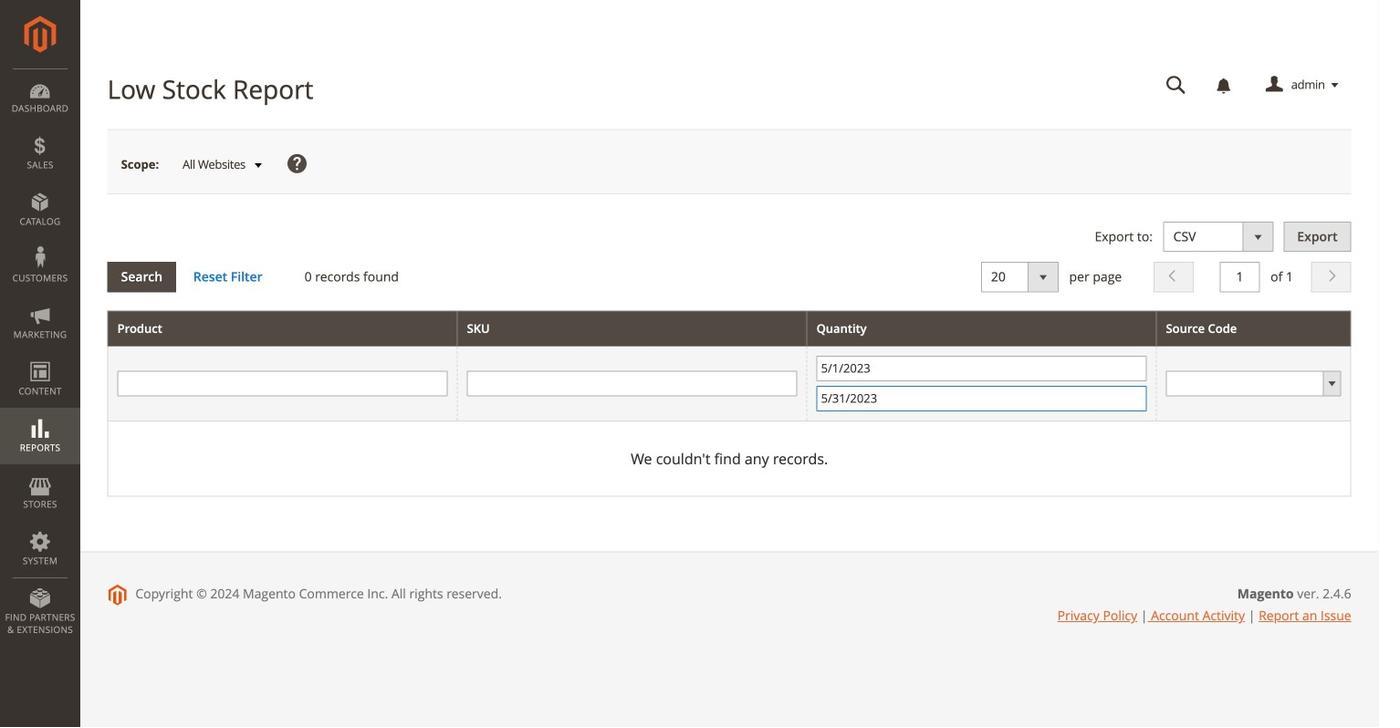Task type: vqa. For each thing, say whether or not it's contained in the screenshot.
Menu Bar
yes



Task type: locate. For each thing, give the bounding box(es) containing it.
To text field
[[817, 386, 1147, 412]]

None text field
[[1154, 69, 1199, 101], [117, 371, 448, 397], [1154, 69, 1199, 101], [117, 371, 448, 397]]

None text field
[[1220, 262, 1261, 292], [467, 371, 798, 397], [1220, 262, 1261, 292], [467, 371, 798, 397]]

From text field
[[817, 356, 1147, 382]]

menu bar
[[0, 68, 80, 646]]



Task type: describe. For each thing, give the bounding box(es) containing it.
magento admin panel image
[[24, 16, 56, 53]]



